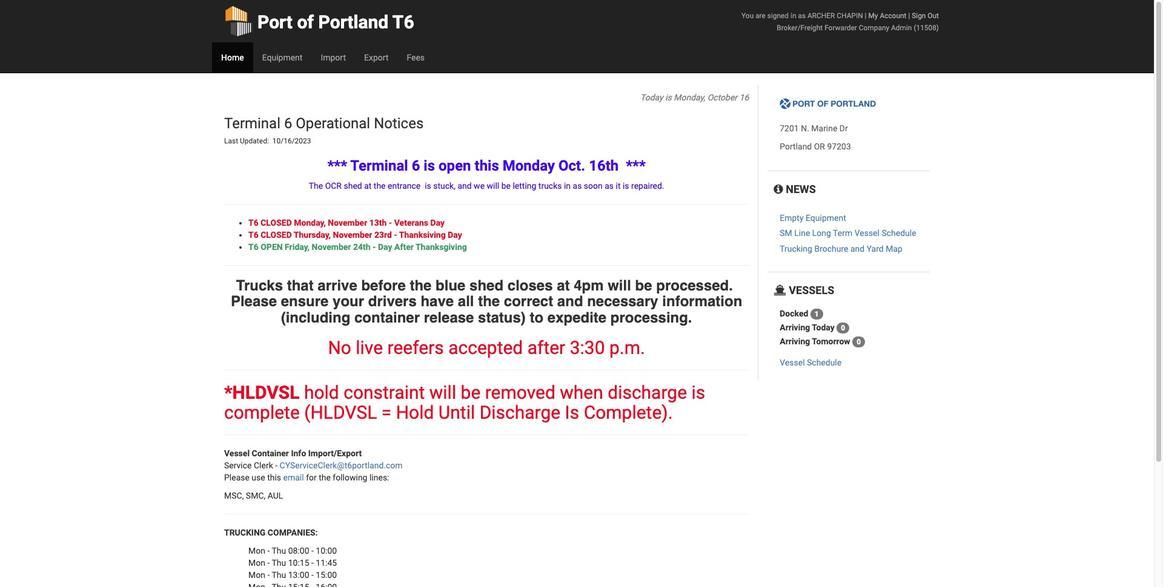 Task type: vqa. For each thing, say whether or not it's contained in the screenshot.
Contact
no



Task type: describe. For each thing, give the bounding box(es) containing it.
my
[[868, 12, 878, 20]]

3:30
[[570, 337, 605, 359]]

and inside empty equipment sm line long term vessel schedule trucking brochure and yard map
[[850, 244, 865, 254]]

portland or 97203
[[780, 142, 851, 152]]

3 thu from the top
[[272, 571, 286, 580]]

sign
[[912, 12, 926, 20]]

1 *** from the left
[[327, 157, 347, 174]]

after
[[527, 337, 565, 359]]

msc, smc, aul
[[224, 491, 283, 501]]

23rd
[[374, 230, 392, 240]]

- left 15:00
[[311, 571, 314, 580]]

use
[[252, 473, 265, 483]]

port of portland t6 image
[[780, 98, 877, 110]]

0 vertical spatial portland
[[318, 12, 388, 33]]

open
[[261, 242, 283, 252]]

1 | from the left
[[865, 12, 867, 20]]

terminal 6 operational notices last updated:  10/16/2023
[[224, 115, 427, 146]]

export
[[364, 53, 389, 62]]

trucking companies:
[[224, 528, 318, 538]]

export button
[[355, 42, 398, 73]]

info
[[291, 449, 306, 459]]

please inside "vessel container info import/export service clerk - cyserviceclerk@t6portland.com please use this email for the following lines:"
[[224, 473, 250, 483]]

you
[[742, 12, 754, 20]]

- right 13th
[[389, 218, 392, 228]]

necessary
[[587, 293, 658, 310]]

thanksiving
[[399, 230, 446, 240]]

container
[[252, 449, 289, 459]]

monday, for november
[[294, 218, 326, 228]]

repaired.
[[631, 181, 664, 191]]

t6 closed monday, november 13th - veterans day t6 closed thursday, november 23rd - thanksiving day t6 open friday, november 24th - day after thanksgiving
[[248, 218, 467, 252]]

0 horizontal spatial day
[[378, 242, 392, 252]]

vessel for vessel container info import/export service clerk - cyserviceclerk@t6portland.com please use this email for the following lines:
[[224, 449, 250, 459]]

accepted
[[448, 337, 523, 359]]

24th
[[353, 242, 370, 252]]

1 vertical spatial november
[[333, 230, 372, 240]]

(11508)
[[914, 24, 939, 32]]

are
[[755, 12, 766, 20]]

6 inside terminal 6 operational notices last updated:  10/16/2023
[[284, 115, 292, 132]]

fees button
[[398, 42, 434, 73]]

import/export
[[308, 449, 362, 459]]

empty equipment sm line long term vessel schedule trucking brochure and yard map
[[780, 213, 916, 254]]

lines:
[[369, 473, 389, 483]]

oct.
[[559, 157, 585, 174]]

1 closed from the top
[[261, 218, 292, 228]]

please inside trucks that arrive before the blue shed closes at 4pm will be processed. please ensure your drivers have all the correct and necessary information (including container release status) to expedite processing.
[[231, 293, 277, 310]]

1 arriving from the top
[[780, 323, 810, 332]]

- right 23rd
[[394, 230, 397, 240]]

have
[[421, 293, 454, 310]]

1 mon from the top
[[248, 546, 265, 556]]

port of portland t6 link
[[224, 0, 414, 42]]

(including
[[281, 309, 350, 326]]

october
[[707, 93, 737, 102]]

0 horizontal spatial in
[[564, 181, 571, 191]]

*** terminal 6 is open this monday oct. 16th  ***
[[327, 157, 646, 174]]

1
[[815, 310, 819, 319]]

in inside you are signed in as archer chapin | my account | sign out broker/freight forwarder company admin (11508)
[[791, 12, 796, 20]]

97203
[[827, 142, 851, 152]]

brochure
[[814, 244, 848, 254]]

cyserviceclerk@t6portland.com
[[280, 461, 403, 471]]

0 horizontal spatial at
[[364, 181, 372, 191]]

is up stuck,
[[424, 157, 435, 174]]

be inside trucks that arrive before the blue shed closes at 4pm will be processed. please ensure your drivers have all the correct and necessary information (including container release status) to expedite processing.
[[635, 277, 652, 294]]

1 horizontal spatial as
[[605, 181, 614, 191]]

release
[[424, 309, 474, 326]]

0 vertical spatial day
[[430, 218, 445, 228]]

equipment inside the equipment popup button
[[262, 53, 303, 62]]

broker/freight
[[777, 24, 823, 32]]

thanksgiving
[[415, 242, 467, 252]]

companies:
[[268, 528, 318, 538]]

to
[[530, 309, 543, 326]]

trucking brochure and yard map link
[[780, 244, 903, 254]]

drivers
[[368, 293, 417, 310]]

1 thu from the top
[[272, 546, 286, 556]]

vessel container info import/export service clerk - cyserviceclerk@t6portland.com please use this email for the following lines:
[[224, 449, 403, 483]]

is inside hold constraint will be removed when discharge is complete (hldvsl = hold until discharge is complete).
[[691, 382, 705, 404]]

vessel for vessel schedule
[[780, 358, 805, 368]]

10:15
[[288, 559, 309, 568]]

forwarder
[[825, 24, 857, 32]]

shed inside trucks that arrive before the blue shed closes at 4pm will be processed. please ensure your drivers have all the correct and necessary information (including container release status) to expedite processing.
[[470, 277, 503, 294]]

chapin
[[837, 12, 863, 20]]

the inside "vessel container info import/export service clerk - cyserviceclerk@t6portland.com please use this email for the following lines:"
[[319, 473, 331, 483]]

until
[[438, 402, 475, 424]]

1 horizontal spatial this
[[475, 157, 499, 174]]

2 arriving from the top
[[780, 337, 810, 346]]

vessel inside empty equipment sm line long term vessel schedule trucking brochure and yard map
[[855, 229, 880, 238]]

2 *** from the left
[[626, 157, 646, 174]]

empty equipment link
[[780, 213, 846, 223]]

0 vertical spatial 0
[[841, 324, 845, 333]]

open
[[439, 157, 471, 174]]

10/16/2023
[[272, 137, 311, 146]]

today inside the docked 1 arriving today 0 arriving tomorrow 0
[[812, 323, 835, 332]]

removed
[[485, 382, 555, 404]]

service
[[224, 461, 252, 471]]

trucks that arrive before the blue shed closes at 4pm will be processed. please ensure your drivers have all the correct and necessary information (including container release status) to expedite processing.
[[231, 277, 742, 326]]

line
[[794, 229, 810, 238]]

equipment button
[[253, 42, 312, 73]]

trucking
[[780, 244, 812, 254]]

import
[[321, 53, 346, 62]]

- left 13:00
[[267, 571, 270, 580]]

company
[[859, 24, 889, 32]]

account
[[880, 12, 906, 20]]

1 horizontal spatial be
[[501, 181, 511, 191]]

16
[[739, 93, 749, 102]]

when
[[560, 382, 603, 404]]

empty
[[780, 213, 804, 223]]

7201 n. marine dr
[[780, 124, 848, 133]]

the ocr shed at the entrance  is stuck, and we will be letting trucks in as soon as it is repaired.
[[309, 181, 664, 191]]

msc,
[[224, 491, 244, 501]]

before
[[361, 277, 406, 294]]

4pm
[[574, 277, 604, 294]]

13:00
[[288, 571, 309, 580]]

be inside hold constraint will be removed when discharge is complete (hldvsl = hold until discharge is complete).
[[461, 382, 481, 404]]

2 mon from the top
[[248, 559, 265, 568]]

hold constraint will be removed when discharge is complete (hldvsl = hold until discharge is complete).
[[224, 382, 705, 424]]

hold
[[304, 382, 339, 404]]



Task type: locate. For each thing, give the bounding box(es) containing it.
***
[[327, 157, 347, 174], [626, 157, 646, 174]]

0 vertical spatial will
[[487, 181, 499, 191]]

| left my
[[865, 12, 867, 20]]

=
[[382, 402, 392, 424]]

1 horizontal spatial in
[[791, 12, 796, 20]]

schedule down tomorrow
[[807, 358, 842, 368]]

status)
[[478, 309, 526, 326]]

1 vertical spatial 6
[[412, 157, 420, 174]]

2 horizontal spatial day
[[448, 230, 462, 240]]

and left yard
[[850, 244, 865, 254]]

0 vertical spatial vessel
[[855, 229, 880, 238]]

1 horizontal spatial 0
[[857, 338, 861, 347]]

0 vertical spatial please
[[231, 293, 277, 310]]

0 horizontal spatial be
[[461, 382, 481, 404]]

1 horizontal spatial schedule
[[882, 229, 916, 238]]

1 vertical spatial at
[[557, 277, 570, 294]]

home button
[[212, 42, 253, 73]]

portland down 7201
[[780, 142, 812, 152]]

sm
[[780, 229, 792, 238]]

monday, for october
[[674, 93, 705, 102]]

1 horizontal spatial day
[[430, 218, 445, 228]]

7201
[[780, 124, 799, 133]]

letting
[[513, 181, 536, 191]]

1 horizontal spatial monday,
[[674, 93, 705, 102]]

0 horizontal spatial this
[[267, 473, 281, 483]]

p.m.
[[609, 337, 645, 359]]

arriving
[[780, 323, 810, 332], [780, 337, 810, 346]]

0 horizontal spatial monday,
[[294, 218, 326, 228]]

1 vertical spatial monday,
[[294, 218, 326, 228]]

news
[[783, 183, 816, 196]]

3 mon from the top
[[248, 571, 265, 580]]

map
[[886, 244, 903, 254]]

the right for
[[319, 473, 331, 483]]

- left 10:00
[[311, 546, 314, 556]]

vessel up service
[[224, 449, 250, 459]]

2 vertical spatial will
[[429, 382, 456, 404]]

portland up import on the left
[[318, 12, 388, 33]]

0 horizontal spatial equipment
[[262, 53, 303, 62]]

(hldvsl
[[304, 402, 377, 424]]

ocr
[[325, 181, 342, 191]]

soon
[[584, 181, 603, 191]]

you are signed in as archer chapin | my account | sign out broker/freight forwarder company admin (11508)
[[742, 12, 939, 32]]

0 right tomorrow
[[857, 338, 861, 347]]

0 vertical spatial 6
[[284, 115, 292, 132]]

discharge
[[608, 382, 687, 404]]

0 horizontal spatial |
[[865, 12, 867, 20]]

sign out link
[[912, 12, 939, 20]]

0 horizontal spatial terminal
[[224, 115, 280, 132]]

1 horizontal spatial equipment
[[806, 213, 846, 223]]

thu left 10:15
[[272, 559, 286, 568]]

2 thu from the top
[[272, 559, 286, 568]]

0 horizontal spatial vessel
[[224, 449, 250, 459]]

0 vertical spatial at
[[364, 181, 372, 191]]

is
[[565, 402, 579, 424]]

will right 4pm
[[608, 277, 631, 294]]

- inside "vessel container info import/export service clerk - cyserviceclerk@t6portland.com please use this email for the following lines:"
[[275, 461, 277, 471]]

2 horizontal spatial as
[[798, 12, 806, 20]]

as up broker/freight
[[798, 12, 806, 20]]

1 horizontal spatial and
[[557, 293, 583, 310]]

1 vertical spatial terminal
[[350, 157, 408, 174]]

is left stuck,
[[425, 181, 431, 191]]

tomorrow
[[812, 337, 850, 346]]

0 up tomorrow
[[841, 324, 845, 333]]

is right discharge on the right
[[691, 382, 705, 404]]

0 vertical spatial equipment
[[262, 53, 303, 62]]

monday, up thursday,
[[294, 218, 326, 228]]

your
[[333, 293, 364, 310]]

*** up repaired.
[[626, 157, 646, 174]]

2 | from the left
[[908, 12, 910, 20]]

or
[[814, 142, 825, 152]]

1 horizontal spatial at
[[557, 277, 570, 294]]

trucks
[[538, 181, 562, 191]]

ensure
[[281, 293, 329, 310]]

- right clerk
[[275, 461, 277, 471]]

blue
[[436, 277, 465, 294]]

this inside "vessel container info import/export service clerk - cyserviceclerk@t6portland.com please use this email for the following lines:"
[[267, 473, 281, 483]]

1 vertical spatial be
[[635, 277, 652, 294]]

email
[[283, 473, 304, 483]]

will inside hold constraint will be removed when discharge is complete (hldvsl = hold until discharge is complete).
[[429, 382, 456, 404]]

and
[[458, 181, 472, 191], [850, 244, 865, 254], [557, 293, 583, 310]]

1 vertical spatial today
[[812, 323, 835, 332]]

2 vertical spatial vessel
[[224, 449, 250, 459]]

1 vertical spatial shed
[[470, 277, 503, 294]]

0 horizontal spatial will
[[429, 382, 456, 404]]

no
[[328, 337, 351, 359]]

sm line long term vessel schedule link
[[780, 229, 916, 238]]

shed up status)
[[470, 277, 503, 294]]

the right 'all'
[[478, 293, 500, 310]]

is right the it
[[623, 181, 629, 191]]

*** up "ocr"
[[327, 157, 347, 174]]

n.
[[801, 124, 809, 133]]

vessel
[[855, 229, 880, 238], [780, 358, 805, 368], [224, 449, 250, 459]]

0 vertical spatial in
[[791, 12, 796, 20]]

0 vertical spatial this
[[475, 157, 499, 174]]

thu left 13:00
[[272, 571, 286, 580]]

arriving down docked
[[780, 323, 810, 332]]

0 horizontal spatial portland
[[318, 12, 388, 33]]

11:45
[[316, 559, 337, 568]]

will inside trucks that arrive before the blue shed closes at 4pm will be processed. please ensure your drivers have all the correct and necessary information (including container release status) to expedite processing.
[[608, 277, 631, 294]]

0 horizontal spatial ***
[[327, 157, 347, 174]]

0 vertical spatial be
[[501, 181, 511, 191]]

1 vertical spatial closed
[[261, 230, 292, 240]]

will right we
[[487, 181, 499, 191]]

| left sign
[[908, 12, 910, 20]]

admin
[[891, 24, 912, 32]]

1 vertical spatial arriving
[[780, 337, 810, 346]]

marine
[[811, 124, 837, 133]]

will
[[487, 181, 499, 191], [608, 277, 631, 294], [429, 382, 456, 404]]

as left the it
[[605, 181, 614, 191]]

today
[[640, 93, 663, 102], [812, 323, 835, 332]]

0 vertical spatial monday,
[[674, 93, 705, 102]]

vessels
[[786, 284, 834, 297]]

ship image
[[774, 285, 786, 296]]

that
[[287, 277, 314, 294]]

- down trucking companies: at left bottom
[[267, 546, 270, 556]]

0
[[841, 324, 845, 333], [857, 338, 861, 347]]

1 vertical spatial thu
[[272, 559, 286, 568]]

please left that
[[231, 293, 277, 310]]

closed
[[261, 218, 292, 228], [261, 230, 292, 240]]

trucks
[[236, 277, 283, 294]]

0 vertical spatial shed
[[344, 181, 362, 191]]

the left blue in the left of the page
[[410, 277, 432, 294]]

be down accepted
[[461, 382, 481, 404]]

home
[[221, 53, 244, 62]]

2 vertical spatial and
[[557, 293, 583, 310]]

operational
[[296, 115, 370, 132]]

- left 11:45
[[311, 559, 314, 568]]

2 vertical spatial be
[[461, 382, 481, 404]]

this
[[475, 157, 499, 174], [267, 473, 281, 483]]

vessel up yard
[[855, 229, 880, 238]]

it
[[616, 181, 621, 191]]

please down service
[[224, 473, 250, 483]]

1 vertical spatial portland
[[780, 142, 812, 152]]

day up thanksgiving
[[448, 230, 462, 240]]

1 vertical spatial day
[[448, 230, 462, 240]]

in up broker/freight
[[791, 12, 796, 20]]

and inside trucks that arrive before the blue shed closes at 4pm will be processed. please ensure your drivers have all the correct and necessary information (including container release status) to expedite processing.
[[557, 293, 583, 310]]

1 horizontal spatial |
[[908, 12, 910, 20]]

2 vertical spatial day
[[378, 242, 392, 252]]

shed
[[344, 181, 362, 191], [470, 277, 503, 294]]

complete).
[[584, 402, 673, 424]]

and left we
[[458, 181, 472, 191]]

at left 4pm
[[557, 277, 570, 294]]

and right the "to"
[[557, 293, 583, 310]]

0 vertical spatial terminal
[[224, 115, 280, 132]]

following
[[333, 473, 367, 483]]

15:00
[[316, 571, 337, 580]]

-
[[389, 218, 392, 228], [394, 230, 397, 240], [373, 242, 376, 252], [275, 461, 277, 471], [267, 546, 270, 556], [311, 546, 314, 556], [267, 559, 270, 568], [311, 559, 314, 568], [267, 571, 270, 580], [311, 571, 314, 580]]

mon - thu 08:00 - 10:00 mon - thu 10:15 - 11:45 mon - thu 13:00 - 15:00
[[248, 546, 337, 580]]

1 vertical spatial equipment
[[806, 213, 846, 223]]

0 vertical spatial today
[[640, 93, 663, 102]]

0 vertical spatial and
[[458, 181, 472, 191]]

1 horizontal spatial ***
[[626, 157, 646, 174]]

terminal down notices
[[350, 157, 408, 174]]

in right trucks
[[564, 181, 571, 191]]

is left october at top right
[[665, 93, 672, 102]]

after
[[394, 242, 414, 252]]

discharge
[[480, 402, 560, 424]]

0 vertical spatial thu
[[272, 546, 286, 556]]

notices
[[374, 115, 424, 132]]

arriving up the vessel schedule link
[[780, 337, 810, 346]]

0 horizontal spatial 0
[[841, 324, 845, 333]]

shed right "ocr"
[[344, 181, 362, 191]]

terminal
[[224, 115, 280, 132], [350, 157, 408, 174]]

day
[[430, 218, 445, 228], [448, 230, 462, 240], [378, 242, 392, 252]]

vessel schedule link
[[780, 358, 842, 368]]

this right use
[[267, 473, 281, 483]]

1 horizontal spatial terminal
[[350, 157, 408, 174]]

please
[[231, 293, 277, 310], [224, 473, 250, 483]]

fees
[[407, 53, 425, 62]]

will down reefers
[[429, 382, 456, 404]]

day down 23rd
[[378, 242, 392, 252]]

1 vertical spatial vessel
[[780, 358, 805, 368]]

1 vertical spatial will
[[608, 277, 631, 294]]

we
[[474, 181, 485, 191]]

2 horizontal spatial will
[[608, 277, 631, 294]]

as left soon
[[573, 181, 582, 191]]

cyserviceclerk@t6portland.com link
[[280, 461, 403, 471]]

the up 13th
[[374, 181, 386, 191]]

equipment down port
[[262, 53, 303, 62]]

0 vertical spatial closed
[[261, 218, 292, 228]]

veterans
[[394, 218, 428, 228]]

clerk
[[254, 461, 273, 471]]

monday, left october at top right
[[674, 93, 705, 102]]

in
[[791, 12, 796, 20], [564, 181, 571, 191]]

1 horizontal spatial today
[[812, 323, 835, 332]]

aul
[[268, 491, 283, 501]]

2 vertical spatial mon
[[248, 571, 265, 580]]

2 horizontal spatial be
[[635, 277, 652, 294]]

1 vertical spatial this
[[267, 473, 281, 483]]

as inside you are signed in as archer chapin | my account | sign out broker/freight forwarder company admin (11508)
[[798, 12, 806, 20]]

1 horizontal spatial portland
[[780, 142, 812, 152]]

0 horizontal spatial and
[[458, 181, 472, 191]]

6 up 10/16/2023
[[284, 115, 292, 132]]

vessel inside "vessel container info import/export service clerk - cyserviceclerk@t6portland.com please use this email for the following lines:"
[[224, 449, 250, 459]]

signed
[[767, 12, 789, 20]]

all
[[458, 293, 474, 310]]

1 horizontal spatial vessel
[[780, 358, 805, 368]]

0 vertical spatial schedule
[[882, 229, 916, 238]]

port of portland t6
[[257, 12, 414, 33]]

arrive
[[318, 277, 357, 294]]

0 vertical spatial november
[[328, 218, 367, 228]]

2 vertical spatial november
[[312, 242, 351, 252]]

0 horizontal spatial today
[[640, 93, 663, 102]]

2 horizontal spatial vessel
[[855, 229, 880, 238]]

2 vertical spatial thu
[[272, 571, 286, 580]]

1 horizontal spatial 6
[[412, 157, 420, 174]]

at inside trucks that arrive before the blue shed closes at 4pm will be processed. please ensure your drivers have all the correct and necessary information (including container release status) to expedite processing.
[[557, 277, 570, 294]]

this up 'the ocr shed at the entrance  is stuck, and we will be letting trucks in as soon as it is repaired.'
[[475, 157, 499, 174]]

1 horizontal spatial shed
[[470, 277, 503, 294]]

- left 10:15
[[267, 559, 270, 568]]

be left letting
[[501, 181, 511, 191]]

last
[[224, 137, 238, 146]]

0 vertical spatial arriving
[[780, 323, 810, 332]]

import button
[[312, 42, 355, 73]]

6 left open
[[412, 157, 420, 174]]

1 vertical spatial and
[[850, 244, 865, 254]]

vessel down the docked 1 arriving today 0 arriving tomorrow 0
[[780, 358, 805, 368]]

6
[[284, 115, 292, 132], [412, 157, 420, 174]]

hold
[[396, 402, 434, 424]]

monday, inside t6 closed monday, november 13th - veterans day t6 closed thursday, november 23rd - thanksiving day t6 open friday, november 24th - day after thanksgiving
[[294, 218, 326, 228]]

1 vertical spatial mon
[[248, 559, 265, 568]]

1 horizontal spatial will
[[487, 181, 499, 191]]

*hldvsl
[[224, 382, 300, 404]]

reefers
[[387, 337, 444, 359]]

day up thanksiving
[[430, 218, 445, 228]]

info circle image
[[774, 184, 783, 195]]

1 vertical spatial 0
[[857, 338, 861, 347]]

schedule up "map"
[[882, 229, 916, 238]]

1 vertical spatial in
[[564, 181, 571, 191]]

equipment up long
[[806, 213, 846, 223]]

terminal up last
[[224, 115, 280, 132]]

complete
[[224, 402, 300, 424]]

1 vertical spatial schedule
[[807, 358, 842, 368]]

mon
[[248, 546, 265, 556], [248, 559, 265, 568], [248, 571, 265, 580]]

2 closed from the top
[[261, 230, 292, 240]]

0 vertical spatial mon
[[248, 546, 265, 556]]

at right "ocr"
[[364, 181, 372, 191]]

schedule inside empty equipment sm line long term vessel schedule trucking brochure and yard map
[[882, 229, 916, 238]]

- right 24th
[[373, 242, 376, 252]]

2 horizontal spatial and
[[850, 244, 865, 254]]

terminal inside terminal 6 operational notices last updated:  10/16/2023
[[224, 115, 280, 132]]

1 vertical spatial please
[[224, 473, 250, 483]]

docked 1 arriving today 0 arriving tomorrow 0
[[780, 309, 861, 347]]

thu down trucking companies: at left bottom
[[272, 546, 286, 556]]

0 horizontal spatial as
[[573, 181, 582, 191]]

0 horizontal spatial shed
[[344, 181, 362, 191]]

equipment inside empty equipment sm line long term vessel schedule trucking brochure and yard map
[[806, 213, 846, 223]]

0 horizontal spatial schedule
[[807, 358, 842, 368]]

0 horizontal spatial 6
[[284, 115, 292, 132]]

as
[[798, 12, 806, 20], [573, 181, 582, 191], [605, 181, 614, 191]]

be up processing.
[[635, 277, 652, 294]]



